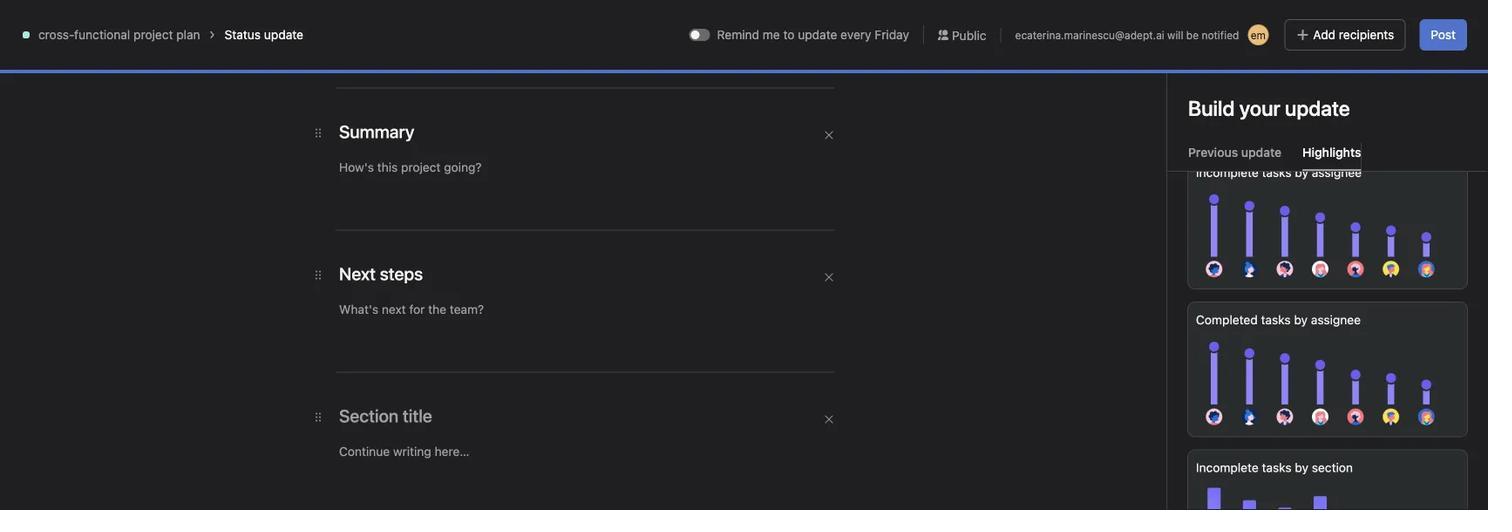 Task type: describe. For each thing, give the bounding box(es) containing it.
timeline
[[302, 236, 346, 250]]

remove section image for next steps text field
[[824, 272, 834, 282]]

cross-
[[38, 27, 74, 42]]

by for completed tasks by assignee
[[1294, 313, 1308, 327]]

draft project brief
[[266, 415, 366, 430]]

completed
[[1196, 313, 1258, 327]]

add to starred image
[[549, 67, 563, 81]]

assignee for incomplete tasks by assignee
[[1312, 165, 1362, 180]]

completed tasks by assignee
[[1196, 313, 1361, 327]]

my
[[1282, 15, 1296, 27]]

previous update
[[1188, 145, 1282, 160]]

cross-functional project plan link
[[38, 27, 200, 42]]

post
[[1431, 27, 1456, 42]]

remove section image for summary text box
[[824, 130, 834, 140]]

list
[[336, 109, 357, 124]]

add for add billing info
[[1350, 15, 1369, 27]]

what's in my trial? button
[[1225, 9, 1331, 33]]

in
[[1270, 15, 1279, 27]]

em
[[1251, 29, 1266, 41]]

friday
[[875, 27, 909, 42]]

status update
[[225, 27, 303, 42]]

section
[[1312, 460, 1353, 475]]

build your update
[[1188, 96, 1350, 120]]

every
[[841, 27, 871, 42]]

what's in my trial?
[[1233, 15, 1323, 27]]

by for incomplete tasks by section
[[1295, 460, 1309, 475]]

notified
[[1202, 29, 1239, 41]]

previous
[[1188, 145, 1238, 160]]

2 1 button from the left
[[421, 293, 459, 310]]

share timeline with teammates
[[266, 236, 439, 250]]

1 1 button from the left
[[396, 293, 421, 310]]

0 horizontal spatial project
[[133, 27, 173, 42]]

remind me to update every friday switch
[[689, 29, 710, 41]]

to
[[783, 27, 795, 42]]

functional
[[74, 27, 130, 42]]

brief
[[341, 415, 366, 430]]

2 1 from the left
[[426, 296, 431, 308]]

build
[[1188, 96, 1235, 120]]

cross-functional project plan
[[38, 27, 200, 42]]

info
[[1404, 15, 1423, 27]]

trial?
[[1299, 15, 1323, 27]]

assignee for completed tasks by assignee
[[1311, 313, 1361, 327]]

add billing info button
[[1342, 9, 1431, 33]]

with
[[349, 236, 373, 250]]

will
[[1167, 29, 1183, 41]]

board image
[[241, 64, 262, 85]]

status
[[225, 27, 261, 42]]

public
[[952, 28, 986, 42]]

home link
[[10, 53, 199, 81]]

add recipients button
[[1284, 19, 1406, 51]]

days
[[1172, 21, 1195, 33]]

incomplete for incomplete tasks by section
[[1196, 460, 1259, 475]]

recipients
[[1339, 27, 1394, 42]]

add billing info
[[1350, 15, 1423, 27]]

remove section image
[[824, 414, 834, 425]]

30 days left
[[1156, 21, 1214, 33]]

draft
[[266, 415, 294, 430]]

Section title text field
[[339, 262, 423, 286]]



Task type: vqa. For each thing, say whether or not it's contained in the screenshot.
Customize Dropdown Button
no



Task type: locate. For each thing, give the bounding box(es) containing it.
update up the incomplete tasks by assignee
[[1241, 145, 1282, 160]]

assignee
[[1312, 165, 1362, 180], [1311, 313, 1361, 327]]

incomplete tasks by assignee
[[1196, 165, 1362, 180]]

tasks
[[1262, 165, 1292, 180], [1261, 313, 1291, 327], [1262, 460, 1292, 475]]

1 remove section image from the top
[[824, 130, 834, 140]]

1 button
[[396, 293, 421, 310], [421, 293, 459, 310]]

list box
[[538, 7, 957, 35]]

1 down next steps text field
[[399, 296, 404, 308]]

project left brief
[[298, 415, 337, 430]]

on track
[[296, 266, 338, 278]]

project
[[133, 27, 173, 42], [298, 415, 337, 430]]

post button
[[1420, 19, 1467, 51]]

remind me to update every friday
[[717, 27, 909, 42]]

1 vertical spatial incomplete
[[1196, 460, 1259, 475]]

2 vertical spatial by
[[1295, 460, 1309, 475]]

1 vertical spatial by
[[1294, 313, 1308, 327]]

tasks left section
[[1262, 460, 1292, 475]]

home
[[45, 60, 79, 74]]

1 horizontal spatial update
[[798, 27, 837, 42]]

tasks for incomplete tasks by assignee
[[1262, 165, 1292, 180]]

1 horizontal spatial add
[[1350, 15, 1369, 27]]

add inside add recipients button
[[1313, 27, 1336, 42]]

by for incomplete tasks by assignee
[[1295, 165, 1309, 180]]

1 vertical spatial remove section image
[[824, 272, 834, 282]]

tasks down previous update
[[1262, 165, 1292, 180]]

list link
[[322, 107, 357, 126]]

1 horizontal spatial 1
[[426, 296, 431, 308]]

0 horizontal spatial 1
[[399, 296, 404, 308]]

tab list
[[1167, 143, 1488, 172]]

Section title text field
[[339, 119, 414, 144]]

update for previous update
[[1241, 145, 1282, 160]]

by
[[1295, 165, 1309, 180], [1294, 313, 1308, 327], [1295, 460, 1309, 475]]

1 incomplete from the top
[[1196, 165, 1259, 180]]

share
[[266, 236, 298, 250]]

1 vertical spatial tasks
[[1261, 313, 1291, 327]]

2 horizontal spatial update
[[1241, 145, 1282, 160]]

1 1 from the left
[[399, 296, 404, 308]]

ecaterina.marinescu@adept.ai
[[1015, 29, 1164, 41]]

teammates
[[376, 236, 439, 250]]

your update
[[1239, 96, 1350, 120]]

what's
[[1233, 15, 1267, 27]]

tab list containing previous update
[[1167, 143, 1488, 172]]

0 vertical spatial project
[[133, 27, 173, 42]]

be
[[1186, 29, 1199, 41]]

on
[[296, 266, 310, 278]]

Section title text field
[[339, 404, 432, 428]]

add inside add billing info button
[[1350, 15, 1369, 27]]

update right status
[[264, 27, 303, 42]]

None text field
[[282, 58, 516, 90]]

incomplete
[[1196, 165, 1259, 180], [1196, 460, 1259, 475]]

0 vertical spatial by
[[1295, 165, 1309, 180]]

update
[[264, 27, 303, 42], [798, 27, 837, 42], [1241, 145, 1282, 160]]

0 vertical spatial assignee
[[1312, 165, 1362, 180]]

me
[[763, 27, 780, 42]]

remind
[[717, 27, 759, 42]]

add down trial? in the right top of the page
[[1313, 27, 1336, 42]]

add recipients
[[1313, 27, 1394, 42]]

em button
[[1239, 23, 1271, 47]]

add for add recipients
[[1313, 27, 1336, 42]]

0 vertical spatial incomplete
[[1196, 165, 1259, 180]]

1 vertical spatial project
[[298, 415, 337, 430]]

plan
[[176, 27, 200, 42]]

1 horizontal spatial project
[[298, 415, 337, 430]]

0 horizontal spatial add
[[1313, 27, 1336, 42]]

tasks right the completed
[[1261, 313, 1291, 327]]

highlights
[[1303, 145, 1361, 160]]

billing
[[1372, 15, 1401, 27]]

ecaterina.marinescu@adept.ai will be notified
[[1015, 29, 1239, 41]]

0 horizontal spatial update
[[264, 27, 303, 42]]

2 remove section image from the top
[[824, 272, 834, 282]]

remove section image
[[824, 130, 834, 140], [824, 272, 834, 282]]

tasks for incomplete tasks by section
[[1262, 460, 1292, 475]]

1 down teammates
[[426, 296, 431, 308]]

incomplete tasks by section
[[1196, 460, 1353, 475]]

2 incomplete from the top
[[1196, 460, 1259, 475]]

0 vertical spatial remove section image
[[824, 130, 834, 140]]

update right the to
[[798, 27, 837, 42]]

add
[[1350, 15, 1369, 27], [1313, 27, 1336, 42]]

track
[[313, 266, 338, 278]]

0 vertical spatial tasks
[[1262, 165, 1292, 180]]

1
[[399, 296, 404, 308], [426, 296, 431, 308]]

add up add recipients
[[1350, 15, 1369, 27]]

2 vertical spatial tasks
[[1262, 460, 1292, 475]]

hide sidebar image
[[23, 14, 37, 28]]

left
[[1198, 21, 1214, 33]]

by left section
[[1295, 460, 1309, 475]]

tasks for completed tasks by assignee
[[1261, 313, 1291, 327]]

incomplete for incomplete tasks by assignee
[[1196, 165, 1259, 180]]

1 vertical spatial assignee
[[1311, 313, 1361, 327]]

by right the completed
[[1294, 313, 1308, 327]]

by down 'highlights'
[[1295, 165, 1309, 180]]

update for status update
[[264, 27, 303, 42]]

project left the plan
[[133, 27, 173, 42]]

30
[[1156, 21, 1169, 33]]



